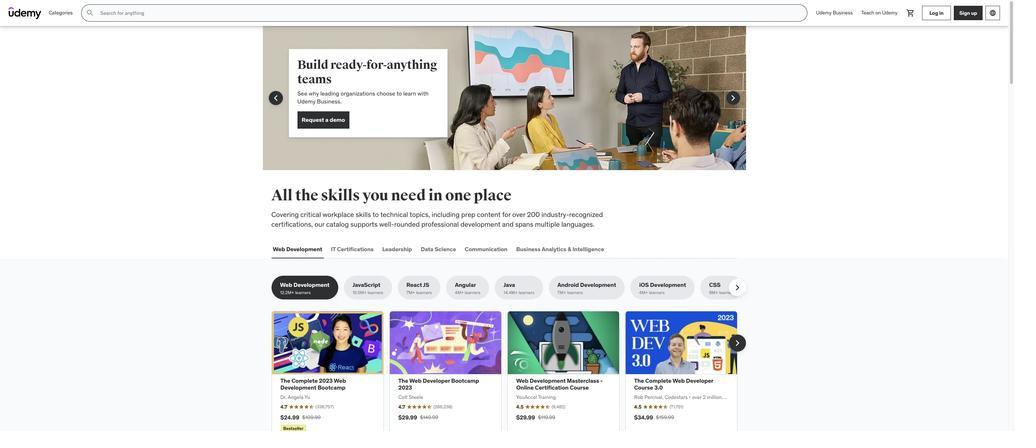 Task type: locate. For each thing, give the bounding box(es) containing it.
0 horizontal spatial complete
[[292, 377, 318, 385]]

technical
[[381, 210, 408, 219]]

4 learners from the left
[[465, 290, 481, 296]]

to up supports on the left of the page
[[373, 210, 379, 219]]

1 horizontal spatial udemy
[[817, 9, 832, 16]]

2 learners from the left
[[368, 290, 384, 296]]

2 horizontal spatial the
[[635, 377, 644, 385]]

business left teach
[[833, 9, 853, 16]]

in
[[940, 10, 944, 16], [429, 187, 443, 205]]

recognized
[[569, 210, 603, 219]]

skills up workplace
[[321, 187, 360, 205]]

web
[[273, 246, 285, 253], [280, 282, 292, 289], [334, 377, 346, 385], [410, 377, 422, 385], [517, 377, 529, 385], [673, 377, 685, 385]]

the
[[295, 187, 318, 205]]

content
[[477, 210, 501, 219]]

complete inside the complete 2023 web development bootcamp
[[292, 377, 318, 385]]

android
[[558, 282, 579, 289]]

0 vertical spatial in
[[940, 10, 944, 16]]

1 horizontal spatial the
[[399, 377, 408, 385]]

1 horizontal spatial bootcamp
[[451, 377, 479, 385]]

bootcamp
[[451, 377, 479, 385], [318, 384, 346, 392]]

to left 'learn'
[[397, 90, 402, 97]]

javascript
[[353, 282, 381, 289]]

0 horizontal spatial bootcamp
[[318, 384, 346, 392]]

log in
[[930, 10, 944, 16]]

1 horizontal spatial 4m+
[[640, 290, 648, 296]]

0 vertical spatial carousel element
[[263, 26, 746, 188]]

2023 inside the web developer bootcamp 2023
[[399, 384, 412, 392]]

1 horizontal spatial in
[[940, 10, 944, 16]]

next image
[[732, 338, 744, 349]]

udemy inside build ready-for-anything teams see why leading organizations choose to learn with udemy business.
[[298, 98, 316, 105]]

next image
[[728, 92, 739, 104], [732, 282, 744, 294]]

teams
[[298, 72, 332, 87]]

topics,
[[410, 210, 430, 219]]

0 vertical spatial to
[[397, 90, 402, 97]]

in up including
[[429, 187, 443, 205]]

1 vertical spatial to
[[373, 210, 379, 219]]

it certifications button
[[330, 241, 375, 258]]

1 vertical spatial skills
[[356, 210, 371, 219]]

learners inside java 14.4m+ learners
[[519, 290, 535, 296]]

angular
[[455, 282, 476, 289]]

200
[[527, 210, 540, 219]]

for-
[[367, 57, 387, 73]]

4m+ down ios
[[640, 290, 648, 296]]

0 horizontal spatial business
[[516, 246, 541, 253]]

5 learners from the left
[[519, 290, 535, 296]]

carousel element
[[263, 26, 746, 188], [272, 311, 746, 432]]

development inside button
[[286, 246, 322, 253]]

7m+ down android
[[558, 290, 567, 296]]

3 learners from the left
[[416, 290, 432, 296]]

1 developer from the left
[[423, 377, 450, 385]]

learn
[[403, 90, 416, 97]]

developer inside the web developer bootcamp 2023
[[423, 377, 450, 385]]

2 complete from the left
[[646, 377, 672, 385]]

9m+
[[710, 290, 719, 296]]

course left 3.0
[[635, 384, 654, 392]]

6 learners from the left
[[568, 290, 583, 296]]

including
[[432, 210, 460, 219]]

why
[[309, 90, 319, 97]]

and
[[502, 220, 514, 229]]

learners inside ios development 4m+ learners
[[649, 290, 665, 296]]

the inside the complete 2023 web development bootcamp
[[281, 377, 290, 385]]

see
[[298, 90, 308, 97]]

0 vertical spatial next image
[[728, 92, 739, 104]]

course inside the complete web developer course 3.0
[[635, 384, 654, 392]]

1 vertical spatial business
[[516, 246, 541, 253]]

skills up supports on the left of the page
[[356, 210, 371, 219]]

course left -
[[570, 384, 589, 392]]

7m+ for android development
[[558, 290, 567, 296]]

carousel element containing build ready-for-anything teams
[[263, 26, 746, 188]]

it certifications
[[331, 246, 374, 253]]

4m+ down angular
[[455, 290, 464, 296]]

in right log
[[940, 10, 944, 16]]

sign
[[960, 10, 971, 16]]

4m+ inside ios development 4m+ learners
[[640, 290, 648, 296]]

2 developer from the left
[[686, 377, 714, 385]]

1 7m+ from the left
[[407, 290, 415, 296]]

4m+ inside angular 4m+ learners
[[455, 290, 464, 296]]

all the skills you need in one place
[[272, 187, 512, 205]]

1 course from the left
[[570, 384, 589, 392]]

0 vertical spatial business
[[833, 9, 853, 16]]

developer inside the complete web developer course 3.0
[[686, 377, 714, 385]]

developer
[[423, 377, 450, 385], [686, 377, 714, 385]]

need
[[391, 187, 426, 205]]

certification
[[535, 384, 569, 392]]

web inside the web developer bootcamp 2023
[[410, 377, 422, 385]]

request a demo link
[[298, 111, 350, 129]]

0 horizontal spatial 2023
[[319, 377, 333, 385]]

1 horizontal spatial 2023
[[399, 384, 412, 392]]

learners inside css 9m+ learners
[[720, 290, 735, 296]]

teach
[[862, 9, 875, 16]]

leadership
[[383, 246, 412, 253]]

data science button
[[420, 241, 458, 258]]

development for android development 7m+ learners
[[580, 282, 616, 289]]

over
[[513, 210, 526, 219]]

the complete 2023 web development bootcamp
[[281, 377, 346, 392]]

development for ios development 4m+ learners
[[650, 282, 686, 289]]

the web developer bootcamp 2023 link
[[399, 377, 479, 392]]

1 the from the left
[[281, 377, 290, 385]]

1 horizontal spatial business
[[833, 9, 853, 16]]

0 horizontal spatial the
[[281, 377, 290, 385]]

the complete web developer course 3.0 link
[[635, 377, 714, 392]]

java 14.4m+ learners
[[504, 282, 535, 296]]

the inside the web developer bootcamp 2023
[[399, 377, 408, 385]]

to
[[397, 90, 402, 97], [373, 210, 379, 219]]

business analytics & intelligence
[[516, 246, 605, 253]]

0 horizontal spatial developer
[[423, 377, 450, 385]]

7m+ inside react js 7m+ learners
[[407, 290, 415, 296]]

build
[[298, 57, 328, 73]]

certifications
[[337, 246, 374, 253]]

1 horizontal spatial 7m+
[[558, 290, 567, 296]]

the inside the complete web developer course 3.0
[[635, 377, 644, 385]]

topic filters element
[[272, 276, 746, 300]]

carousel element containing the complete 2023 web development bootcamp
[[272, 311, 746, 432]]

complete inside the complete web developer course 3.0
[[646, 377, 672, 385]]

3 the from the left
[[635, 377, 644, 385]]

&
[[568, 246, 572, 253]]

1 4m+ from the left
[[455, 290, 464, 296]]

log
[[930, 10, 939, 16]]

1 horizontal spatial to
[[397, 90, 402, 97]]

web development button
[[272, 241, 324, 258]]

7 learners from the left
[[649, 290, 665, 296]]

1 horizontal spatial developer
[[686, 377, 714, 385]]

business down the spans
[[516, 246, 541, 253]]

2 4m+ from the left
[[640, 290, 648, 296]]

0 horizontal spatial course
[[570, 384, 589, 392]]

7m+
[[407, 290, 415, 296], [558, 290, 567, 296]]

development inside android development 7m+ learners
[[580, 282, 616, 289]]

2023
[[319, 377, 333, 385], [399, 384, 412, 392]]

log in link
[[923, 6, 952, 20]]

industry-
[[542, 210, 569, 219]]

2 horizontal spatial udemy
[[883, 9, 898, 16]]

development inside web development 12.2m+ learners
[[294, 282, 330, 289]]

react js 7m+ learners
[[407, 282, 432, 296]]

0 horizontal spatial 7m+
[[407, 290, 415, 296]]

8 learners from the left
[[720, 290, 735, 296]]

business inside button
[[516, 246, 541, 253]]

2 the from the left
[[399, 377, 408, 385]]

science
[[435, 246, 456, 253]]

udemy
[[817, 9, 832, 16], [883, 9, 898, 16], [298, 98, 316, 105]]

4m+
[[455, 290, 464, 296], [640, 290, 648, 296]]

7m+ inside android development 7m+ learners
[[558, 290, 567, 296]]

2 7m+ from the left
[[558, 290, 567, 296]]

1 vertical spatial carousel element
[[272, 311, 746, 432]]

0 horizontal spatial udemy
[[298, 98, 316, 105]]

development inside web development masterclass - online certification course
[[530, 377, 566, 385]]

course inside web development masterclass - online certification course
[[570, 384, 589, 392]]

intelligence
[[573, 246, 605, 253]]

2 course from the left
[[635, 384, 654, 392]]

the web developer bootcamp 2023
[[399, 377, 479, 392]]

1 learners from the left
[[295, 290, 311, 296]]

professional
[[422, 220, 459, 229]]

well-
[[380, 220, 394, 229]]

1 horizontal spatial complete
[[646, 377, 672, 385]]

0 horizontal spatial to
[[373, 210, 379, 219]]

learners inside react js 7m+ learners
[[416, 290, 432, 296]]

business.
[[317, 98, 342, 105]]

sign up link
[[954, 6, 983, 20]]

ready-
[[331, 57, 367, 73]]

communication button
[[464, 241, 509, 258]]

development for web development
[[286, 246, 322, 253]]

rounded
[[394, 220, 420, 229]]

udemy inside teach on udemy link
[[883, 9, 898, 16]]

3.0
[[655, 384, 663, 392]]

leadership button
[[381, 241, 414, 258]]

online
[[517, 384, 534, 392]]

business
[[833, 9, 853, 16], [516, 246, 541, 253]]

certifications,
[[272, 220, 313, 229]]

development inside ios development 4m+ learners
[[650, 282, 686, 289]]

1 vertical spatial next image
[[732, 282, 744, 294]]

1 horizontal spatial course
[[635, 384, 654, 392]]

learners inside angular 4m+ learners
[[465, 290, 481, 296]]

learners
[[295, 290, 311, 296], [368, 290, 384, 296], [416, 290, 432, 296], [465, 290, 481, 296], [519, 290, 535, 296], [568, 290, 583, 296], [649, 290, 665, 296], [720, 290, 735, 296]]

1 vertical spatial in
[[429, 187, 443, 205]]

0 horizontal spatial 4m+
[[455, 290, 464, 296]]

7m+ down react
[[407, 290, 415, 296]]

catalog
[[326, 220, 349, 229]]

2023 inside the complete 2023 web development bootcamp
[[319, 377, 333, 385]]

the
[[281, 377, 290, 385], [399, 377, 408, 385], [635, 377, 644, 385]]

web development masterclass - online certification course
[[517, 377, 603, 392]]

Search for anything text field
[[99, 7, 799, 19]]

1 complete from the left
[[292, 377, 318, 385]]



Task type: describe. For each thing, give the bounding box(es) containing it.
angular 4m+ learners
[[455, 282, 481, 296]]

the for course
[[635, 377, 644, 385]]

javascript 15.5m+ learners
[[353, 282, 384, 296]]

languages.
[[562, 220, 595, 229]]

udemy business
[[817, 9, 853, 16]]

to inside build ready-for-anything teams see why leading organizations choose to learn with udemy business.
[[397, 90, 402, 97]]

12.2m+
[[280, 290, 294, 296]]

web development masterclass - online certification course link
[[517, 377, 603, 392]]

java
[[504, 282, 515, 289]]

udemy business link
[[812, 4, 858, 22]]

leading
[[320, 90, 339, 97]]

submit search image
[[86, 9, 95, 17]]

anything
[[387, 57, 438, 73]]

for
[[503, 210, 511, 219]]

web inside web development 12.2m+ learners
[[280, 282, 292, 289]]

request a demo
[[302, 116, 345, 123]]

one
[[445, 187, 471, 205]]

react
[[407, 282, 422, 289]]

15.5m+
[[353, 290, 367, 296]]

data
[[421, 246, 434, 253]]

the for 2023
[[399, 377, 408, 385]]

next image inside topic filters element
[[732, 282, 744, 294]]

to inside covering critical workplace skills to technical topics, including prep content for over 200 industry-recognized certifications, our catalog supports well-rounded professional development and spans multiple languages.
[[373, 210, 379, 219]]

web development
[[273, 246, 322, 253]]

web inside web development masterclass - online certification course
[[517, 377, 529, 385]]

with
[[418, 90, 429, 97]]

development
[[461, 220, 501, 229]]

a
[[325, 116, 329, 123]]

on
[[876, 9, 881, 16]]

covering
[[272, 210, 299, 219]]

workplace
[[323, 210, 354, 219]]

supports
[[351, 220, 378, 229]]

build ready-for-anything teams see why leading organizations choose to learn with udemy business.
[[298, 57, 438, 105]]

learners inside javascript 15.5m+ learners
[[368, 290, 384, 296]]

masterclass
[[567, 377, 600, 385]]

multiple
[[535, 220, 560, 229]]

choose a language image
[[990, 9, 997, 17]]

web development 12.2m+ learners
[[280, 282, 330, 296]]

14.4m+
[[504, 290, 518, 296]]

next image inside carousel element
[[728, 92, 739, 104]]

udemy image
[[9, 7, 41, 19]]

-
[[601, 377, 603, 385]]

up
[[972, 10, 978, 16]]

shopping cart with 0 items image
[[907, 9, 915, 17]]

our
[[315, 220, 325, 229]]

7m+ for react js
[[407, 290, 415, 296]]

udemy inside udemy business link
[[817, 9, 832, 16]]

ios development 4m+ learners
[[640, 282, 686, 296]]

critical
[[301, 210, 321, 219]]

js
[[423, 282, 429, 289]]

learners inside web development 12.2m+ learners
[[295, 290, 311, 296]]

ios
[[640, 282, 649, 289]]

web inside the complete 2023 web development bootcamp
[[334, 377, 346, 385]]

you
[[363, 187, 389, 205]]

place
[[474, 187, 512, 205]]

skills inside covering critical workplace skills to technical topics, including prep content for over 200 industry-recognized certifications, our catalog supports well-rounded professional development and spans multiple languages.
[[356, 210, 371, 219]]

the complete 2023 web development bootcamp link
[[281, 377, 346, 392]]

demo
[[330, 116, 345, 123]]

web inside button
[[273, 246, 285, 253]]

teach on udemy link
[[858, 4, 902, 22]]

development for web development 12.2m+ learners
[[294, 282, 330, 289]]

all
[[272, 187, 293, 205]]

business analytics & intelligence button
[[515, 241, 606, 258]]

the complete web developer course 3.0
[[635, 377, 714, 392]]

0 vertical spatial skills
[[321, 187, 360, 205]]

0 horizontal spatial in
[[429, 187, 443, 205]]

web inside the complete web developer course 3.0
[[673, 377, 685, 385]]

the for development
[[281, 377, 290, 385]]

data science
[[421, 246, 456, 253]]

android development 7m+ learners
[[558, 282, 616, 296]]

previous image
[[270, 92, 282, 104]]

bootcamp inside the web developer bootcamp 2023
[[451, 377, 479, 385]]

spans
[[516, 220, 534, 229]]

css 9m+ learners
[[710, 282, 735, 296]]

analytics
[[542, 246, 567, 253]]

covering critical workplace skills to technical topics, including prep content for over 200 industry-recognized certifications, our catalog supports well-rounded professional development and spans multiple languages.
[[272, 210, 603, 229]]

communication
[[465, 246, 508, 253]]

complete for course
[[646, 377, 672, 385]]

prep
[[462, 210, 476, 219]]

development for web development masterclass - online certification course
[[530, 377, 566, 385]]

it
[[331, 246, 336, 253]]

complete for development
[[292, 377, 318, 385]]

request
[[302, 116, 324, 123]]

bootcamp inside the complete 2023 web development bootcamp
[[318, 384, 346, 392]]

css
[[710, 282, 721, 289]]

teach on udemy
[[862, 9, 898, 16]]

choose
[[377, 90, 396, 97]]

development inside the complete 2023 web development bootcamp
[[281, 384, 317, 392]]

learners inside android development 7m+ learners
[[568, 290, 583, 296]]

categories
[[49, 9, 73, 16]]



Task type: vqa. For each thing, say whether or not it's contained in the screenshot.
COMMUNICATION button
yes



